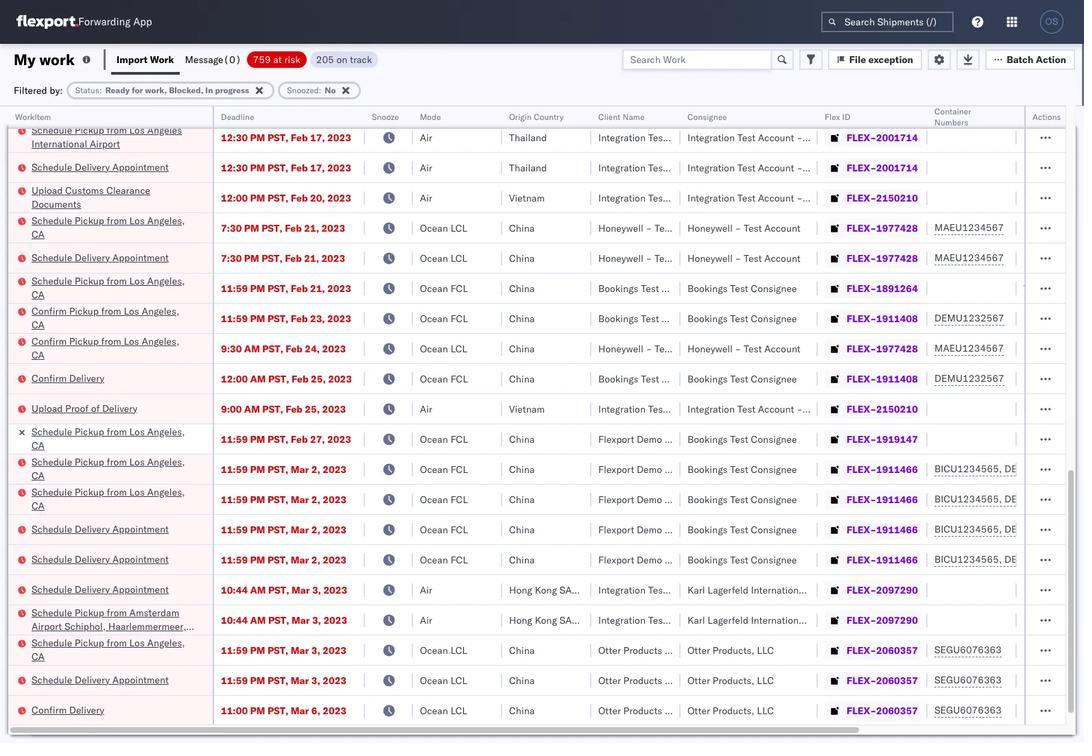 Task type: locate. For each thing, give the bounding box(es) containing it.
appointment
[[112, 101, 169, 113], [112, 161, 169, 173], [112, 251, 169, 264], [112, 523, 169, 536], [112, 553, 169, 566], [112, 584, 169, 596], [112, 674, 169, 687]]

upload up documents
[[32, 184, 63, 197]]

2023 for fourth schedule pickup from los angeles, ca 'link' from the top
[[323, 464, 347, 476]]

confirm delivery link
[[32, 372, 104, 385], [32, 704, 104, 717]]

2023 for 2nd schedule delivery appointment link
[[327, 162, 351, 174]]

schedule delivery appointment for second schedule delivery appointment link from the bottom of the page
[[32, 584, 169, 596]]

schedule pickup from amsterdam airport schiphol, haarlemmermeer, netherlands
[[32, 607, 186, 647]]

1 vertical spatial 21,
[[304, 252, 319, 265]]

flex
[[825, 112, 840, 122]]

2023 for second schedule pickup from los angeles, ca 'link' from the bottom of the page
[[323, 494, 347, 506]]

snoozed
[[287, 85, 319, 95]]

1 vertical spatial 25,
[[305, 403, 320, 415]]

0 vertical spatial 12:30
[[221, 131, 248, 144]]

1 vertical spatial 07492792403
[[1024, 614, 1084, 627]]

feb for 'schedule pickup from los angeles international airport' 'link'
[[291, 131, 308, 144]]

2 12:30 pm pst, feb 17, 2023 from the top
[[221, 162, 351, 174]]

1 otter products - test account from the top
[[598, 101, 730, 114]]

7:30 pm pst, feb 21, 2023
[[221, 222, 345, 234], [221, 252, 345, 265]]

flex-1891264 button
[[825, 279, 921, 298], [825, 279, 921, 298]]

2 upload from the top
[[32, 402, 63, 415]]

7 schedule delivery appointment button from the top
[[32, 673, 169, 689]]

:
[[99, 85, 102, 95], [319, 85, 321, 95]]

otter products, llc for 1st schedule pickup from los angeles, ca 'link' from the bottom of the page
[[688, 645, 774, 657]]

2 karl from the top
[[688, 614, 705, 627]]

2 : from the left
[[319, 85, 321, 95]]

integration for upload proof of delivery
[[688, 403, 735, 415]]

1 vertical spatial 11:59 pm pst, mar 3, 2023
[[221, 675, 347, 687]]

1 vertical spatial 7:30
[[221, 252, 242, 265]]

from for fourth schedule pickup from los angeles, ca 'link' from the top
[[107, 456, 127, 468]]

2 western from the top
[[805, 162, 841, 174]]

confirm pickup from los angeles, ca link for 9:30 am pst, feb 24, 2023
[[32, 335, 195, 362]]

1 vertical spatial 2097290
[[876, 614, 918, 627]]

1 vertical spatial lagerfeld
[[708, 614, 749, 627]]

2 ocean from the top
[[420, 222, 448, 234]]

consignee
[[688, 112, 727, 122], [662, 282, 708, 295], [751, 282, 797, 295], [662, 313, 708, 325], [751, 313, 797, 325], [662, 373, 708, 385], [751, 373, 797, 385], [665, 433, 711, 446], [751, 433, 797, 446], [665, 464, 711, 476], [751, 464, 797, 476], [665, 494, 711, 506], [751, 494, 797, 506], [665, 524, 711, 536], [751, 524, 797, 536], [665, 554, 711, 566], [751, 554, 797, 566]]

schedule pickup from los angeles, ca
[[32, 214, 185, 241], [32, 275, 185, 301], [32, 426, 185, 452], [32, 456, 185, 482], [32, 486, 185, 512], [32, 637, 185, 663]]

western for schedule pickup from los angeles international airport
[[805, 131, 841, 144]]

12:30 pm pst, feb 17, 2023 down deadline button
[[221, 131, 351, 144]]

0 vertical spatial confirm delivery link
[[32, 372, 104, 385]]

segu6076363
[[935, 644, 1002, 657], [935, 675, 1002, 687], [935, 705, 1002, 717]]

feb down snoozed
[[291, 101, 308, 114]]

2 llc from the top
[[757, 645, 774, 657]]

confirm pickup from los angeles, ca for 9:30 am pst, feb 24, 2023
[[32, 335, 179, 361]]

1 1977428 from the top
[[876, 222, 918, 234]]

from inside schedule pickup from los angeles international airport
[[107, 124, 127, 136]]

0 vertical spatial c/o
[[827, 584, 843, 597]]

0 vertical spatial hong kong sar china
[[509, 584, 606, 597]]

: for snoozed
[[319, 85, 321, 95]]

5 schedule delivery appointment link from the top
[[32, 553, 169, 566]]

2 2001714 from the top
[[876, 162, 918, 174]]

2 schedule pickup from los angeles, ca link from the top
[[32, 274, 195, 302]]

2023 for confirm pickup from los angeles, ca link corresponding to 9:30 am pst, feb 24, 2023
[[322, 343, 346, 355]]

1 integration test account - western digital from the top
[[688, 131, 872, 144]]

1 vertical spatial flex-2150210
[[847, 403, 918, 415]]

0 vertical spatial 2097290
[[876, 584, 918, 597]]

upload inside "link"
[[32, 402, 63, 415]]

feb left 27, on the bottom of page
[[291, 433, 308, 446]]

0 vertical spatial karl lagerfeld international b.v c/o bleckmann
[[688, 584, 894, 597]]

20 flex- from the top
[[847, 675, 876, 687]]

8 ca from the top
[[32, 651, 45, 663]]

1 vertical spatial confirm pickup from los angeles, ca
[[32, 335, 179, 361]]

1 vertical spatial confirm pickup from los angeles, ca button
[[32, 335, 195, 363]]

ocean lcl for 1st schedule pickup from los angeles, ca 'link' from the bottom of the page
[[420, 645, 467, 657]]

integration
[[688, 131, 735, 144], [688, 162, 735, 174], [598, 192, 646, 204], [688, 192, 735, 204], [598, 403, 646, 415], [688, 403, 735, 415]]

forwarding app
[[78, 15, 152, 28]]

demo for fourth schedule delivery appointment link from the top
[[637, 524, 662, 536]]

0 vertical spatial flex-1977428
[[847, 222, 918, 234]]

segu6076363 for schedule delivery appointment
[[935, 675, 1002, 687]]

1 vertical spatial flex-1977428
[[847, 252, 918, 265]]

c/o
[[827, 584, 843, 597], [827, 614, 843, 627]]

1 vertical spatial hong
[[509, 614, 532, 627]]

4 schedule pickup from los angeles, ca from the top
[[32, 456, 185, 482]]

confirm pickup from los angeles, ca link
[[32, 304, 195, 332], [32, 335, 195, 362]]

from for confirm pickup from los angeles, ca link related to 11:59 pm pst, feb 23, 2023
[[101, 305, 121, 317]]

0 vertical spatial confirm pickup from los angeles, ca button
[[32, 304, 195, 333]]

feb up 12:00 pm pst, feb 20, 2023
[[291, 162, 308, 174]]

1 vertical spatial thailand
[[509, 162, 547, 174]]

flexport. image
[[16, 15, 78, 29]]

2 flex-1977428 from the top
[[847, 252, 918, 265]]

0 vertical spatial 2060357
[[876, 645, 918, 657]]

digital down flex id button
[[844, 131, 872, 144]]

angeles,
[[147, 214, 185, 227], [147, 275, 185, 287], [142, 305, 179, 317], [142, 335, 179, 348], [147, 426, 185, 438], [147, 456, 185, 468], [147, 486, 185, 499], [147, 637, 185, 649]]

flex-
[[847, 101, 876, 114], [847, 131, 876, 144], [847, 162, 876, 174], [847, 192, 876, 204], [847, 222, 876, 234], [847, 252, 876, 265], [847, 282, 876, 295], [847, 313, 876, 325], [847, 343, 876, 355], [847, 373, 876, 385], [847, 403, 876, 415], [847, 433, 876, 446], [847, 464, 876, 476], [847, 494, 876, 506], [847, 524, 876, 536], [847, 554, 876, 566], [847, 584, 876, 597], [847, 614, 876, 627], [847, 645, 876, 657], [847, 675, 876, 687], [847, 705, 876, 717]]

1 vertical spatial flex-2060357
[[847, 675, 918, 687]]

schedule pickup from los angeles, ca link
[[32, 214, 195, 241], [32, 274, 195, 302], [32, 425, 195, 453], [32, 455, 195, 483], [32, 485, 195, 513], [32, 636, 195, 664]]

workitem
[[15, 112, 51, 122]]

0 vertical spatial flex-1911408
[[847, 313, 918, 325]]

flex-1988285
[[847, 101, 918, 114]]

pm for seventh schedule delivery appointment link from the bottom of the page
[[250, 101, 265, 114]]

0 vertical spatial 7:30 pm pst, feb 21, 2023
[[221, 222, 345, 234]]

0 vertical spatial hong
[[509, 584, 532, 597]]

from inside the schedule pickup from amsterdam airport schiphol, haarlemmermeer, netherlands
[[107, 607, 127, 619]]

6 ca from the top
[[32, 470, 45, 482]]

vietnam
[[509, 192, 545, 204], [509, 403, 545, 415]]

pickup for fourth schedule pickup from los angeles, ca 'link' from the top
[[75, 456, 104, 468]]

5 flex- from the top
[[847, 222, 876, 234]]

ocean lcl for 6th schedule pickup from los angeles, ca 'link' from the bottom of the page
[[420, 222, 467, 234]]

delivery for 2nd schedule delivery appointment link
[[75, 161, 110, 173]]

1 vertical spatial c/o
[[827, 614, 843, 627]]

2023
[[327, 101, 351, 114], [327, 131, 351, 144], [327, 162, 351, 174], [327, 192, 351, 204], [321, 222, 345, 234], [321, 252, 345, 265], [327, 282, 351, 295], [327, 313, 351, 325], [322, 343, 346, 355], [328, 373, 352, 385], [322, 403, 346, 415], [327, 433, 351, 446], [323, 464, 347, 476], [323, 494, 347, 506], [323, 524, 347, 536], [323, 554, 347, 566], [323, 584, 347, 597], [323, 614, 347, 627], [323, 645, 347, 657], [323, 675, 347, 687], [323, 705, 347, 717]]

4 schedule delivery appointment link from the top
[[32, 523, 169, 536]]

otter products - test account for seventh schedule delivery appointment link
[[598, 675, 730, 687]]

7 ocean lcl from the top
[[420, 705, 467, 717]]

1 ocean lcl from the top
[[420, 101, 467, 114]]

2150210 for 9:00 am pst, feb 25, 2023
[[876, 403, 918, 415]]

2 flex-1911408 from the top
[[847, 373, 918, 385]]

feb left 23,
[[291, 313, 308, 325]]

2 ocean lcl from the top
[[420, 222, 467, 234]]

7:30
[[221, 222, 242, 234], [221, 252, 242, 265]]

origin country button
[[502, 109, 578, 123]]

llc for 1st schedule pickup from los angeles, ca 'link' from the bottom of the page
[[757, 645, 774, 657]]

2 01748292742 from the top
[[1024, 403, 1084, 415]]

flexport demo consignee
[[598, 433, 711, 446], [598, 464, 711, 476], [598, 494, 711, 506], [598, 524, 711, 536], [598, 554, 711, 566]]

0 vertical spatial segu6076363
[[935, 644, 1002, 657]]

2 vertical spatial flex-2060357
[[847, 705, 918, 717]]

from for confirm pickup from los angeles, ca link corresponding to 9:30 am pst, feb 24, 2023
[[101, 335, 121, 348]]

digital for schedule delivery appointment
[[844, 162, 872, 174]]

2 sar from the top
[[560, 614, 578, 627]]

work
[[39, 50, 75, 69]]

flex-2001714 for schedule delivery appointment
[[847, 162, 918, 174]]

0 vertical spatial flex-2097290
[[847, 584, 918, 597]]

25, down "24," at the left
[[311, 373, 326, 385]]

airport down workitem button on the left
[[90, 138, 120, 150]]

1 vertical spatial bleckmann
[[846, 614, 894, 627]]

6 flex- from the top
[[847, 252, 876, 265]]

pickup inside the schedule pickup from amsterdam airport schiphol, haarlemmermeer, netherlands
[[75, 607, 104, 619]]

pickup for confirm pickup from los angeles, ca link corresponding to 9:30 am pst, feb 24, 2023
[[69, 335, 99, 348]]

resize handle column header
[[196, 106, 213, 744], [349, 106, 365, 744], [397, 106, 413, 744], [486, 106, 502, 744], [575, 106, 591, 744], [664, 106, 681, 744], [801, 106, 818, 744], [911, 106, 928, 744], [1000, 106, 1017, 744], [1049, 106, 1066, 744]]

1911466
[[876, 464, 918, 476], [876, 494, 918, 506], [876, 524, 918, 536], [876, 554, 918, 566]]

1 mabltest123 from the top
[[1024, 645, 1084, 657]]

15 ocean from the top
[[420, 705, 448, 717]]

ca
[[32, 228, 45, 241], [32, 289, 45, 301], [32, 319, 45, 331], [32, 349, 45, 361], [32, 439, 45, 452], [32, 470, 45, 482], [32, 500, 45, 512], [32, 651, 45, 663]]

2 hong from the top
[[509, 614, 532, 627]]

0 vertical spatial 12:30 pm pst, feb 17, 2023
[[221, 131, 351, 144]]

1 vertical spatial confirm delivery
[[32, 704, 104, 717]]

segu6076363 for schedule pickup from los angeles, ca
[[935, 644, 1002, 657]]

12:30 pm pst, feb 17, 2023 up 12:00 pm pst, feb 20, 2023
[[221, 162, 351, 174]]

pickup for confirm pickup from los angeles, ca link related to 11:59 pm pst, feb 23, 2023
[[69, 305, 99, 317]]

pm for second schedule pickup from los angeles, ca 'link' from the bottom of the page
[[250, 494, 265, 506]]

2 schedule pickup from los angeles, ca from the top
[[32, 275, 185, 301]]

0 vertical spatial 10:44
[[221, 584, 248, 597]]

27,
[[310, 433, 325, 446]]

0 vertical spatial mabltest123
[[1024, 645, 1084, 657]]

3 ca from the top
[[32, 319, 45, 331]]

2 mawb1234 from the top
[[1024, 162, 1077, 174]]

0 vertical spatial 12:00
[[221, 192, 248, 204]]

2023 for schedule pickup from amsterdam airport schiphol, haarlemmermeer, netherlands link in the bottom left of the page
[[323, 614, 347, 627]]

0 vertical spatial confirm delivery button
[[32, 372, 104, 387]]

consignee button
[[681, 109, 804, 123]]

schedule pickup from los angeles international airport button
[[32, 123, 195, 152]]

07492792403
[[1024, 584, 1084, 597], [1024, 614, 1084, 627]]

feb left 20,
[[291, 192, 308, 204]]

client name button
[[591, 109, 667, 123]]

feb left "24," at the left
[[286, 343, 303, 355]]

0 vertical spatial 2150210
[[876, 192, 918, 204]]

7 resize handle column header from the left
[[801, 106, 818, 744]]

test123
[[1024, 282, 1064, 295]]

pm for confirm pickup from los angeles, ca link related to 11:59 pm pst, feb 23, 2023
[[250, 313, 265, 325]]

app
[[133, 15, 152, 28]]

11:59 pm pst, mar 2, 2023 for third schedule delivery appointment link from the bottom of the page
[[221, 554, 347, 566]]

11:00
[[221, 705, 248, 717]]

9 resize handle column header from the left
[[1000, 106, 1017, 744]]

13 schedule from the top
[[32, 607, 72, 619]]

1891264
[[876, 282, 918, 295]]

1 vertical spatial 12:30 pm pst, feb 17, 2023
[[221, 162, 351, 174]]

0 vertical spatial flex-2060357
[[847, 645, 918, 657]]

bicu1234565, for fourth schedule delivery appointment link from the top
[[935, 524, 1002, 536]]

9 flex- from the top
[[847, 343, 876, 355]]

from for second schedule pickup from los angeles, ca 'link' from the top
[[107, 275, 127, 287]]

flex-1911408 down 'flex-1891264'
[[847, 313, 918, 325]]

thailand for schedule delivery appointment
[[509, 162, 547, 174]]

2 vertical spatial 1977428
[[876, 343, 918, 355]]

0 vertical spatial mawb1234
[[1024, 131, 1077, 144]]

1 vertical spatial 1977428
[[876, 252, 918, 265]]

9:00 am pst, feb 25, 2023
[[221, 403, 346, 415]]

1977428 for schedule pickup from los angeles, ca
[[876, 222, 918, 234]]

bicu1234565, demu1232567 for second schedule pickup from los angeles, ca 'link' from the bottom of the page
[[935, 493, 1074, 506]]

7:30 pm pst, feb 21, 2023 down 12:00 pm pst, feb 20, 2023
[[221, 222, 345, 234]]

12:00 for 12:00 pm pst, feb 20, 2023
[[221, 192, 248, 204]]

Search Shipments (/) text field
[[821, 12, 954, 32]]

0 vertical spatial thailand
[[509, 131, 547, 144]]

1 flex-2001714 from the top
[[847, 131, 918, 144]]

air for schedule pickup from los angeles international airport
[[420, 131, 432, 144]]

demu1232567 for fourth schedule delivery appointment link from the top
[[1004, 524, 1074, 536]]

flex-2150210
[[847, 192, 918, 204], [847, 403, 918, 415]]

2 vertical spatial segu6076363
[[935, 705, 1002, 717]]

11:59 pm pst, feb 23, 2023
[[221, 313, 351, 325]]

0 vertical spatial flex-2001714
[[847, 131, 918, 144]]

batch action
[[1007, 53, 1066, 66]]

digital down id on the top of the page
[[844, 162, 872, 174]]

1 vertical spatial 10:44 am pst, mar 3, 2023
[[221, 614, 347, 627]]

6 ocean from the top
[[420, 343, 448, 355]]

5 fcl from the top
[[451, 464, 468, 476]]

0 vertical spatial 07492792403
[[1024, 584, 1084, 597]]

7:30 pm pst, feb 21, 2023 up 11:59 pm pst, feb 21, 2023
[[221, 252, 345, 265]]

3 schedule pickup from los angeles, ca link from the top
[[32, 425, 195, 453]]

25, for 9:00 am pst, feb 25, 2023
[[305, 403, 320, 415]]

0 vertical spatial vietnam
[[509, 192, 545, 204]]

1 hong kong sar china from the top
[[509, 584, 606, 597]]

1 schedule pickup from los angeles, ca from the top
[[32, 214, 185, 241]]

1 bicu1234565, from the top
[[935, 463, 1002, 476]]

4 resize handle column header from the left
[[486, 106, 502, 744]]

0 vertical spatial international
[[32, 138, 87, 150]]

batch action button
[[985, 49, 1075, 70]]

0 horizontal spatial :
[[99, 85, 102, 95]]

0 vertical spatial 1911408
[[876, 313, 918, 325]]

1 vertical spatial demo123
[[1024, 373, 1070, 385]]

0 vertical spatial confirm pickup from los angeles, ca link
[[32, 304, 195, 332]]

flex-1911408 up flex-1919147
[[847, 373, 918, 385]]

feb down deadline button
[[291, 131, 308, 144]]

1 vertical spatial maeu1234567
[[935, 252, 1004, 264]]

1 vertical spatial 2150210
[[876, 403, 918, 415]]

upload for upload proof of delivery
[[32, 402, 63, 415]]

feb down 12:00 am pst, feb 25, 2023
[[286, 403, 303, 415]]

mabltest123 for schedule delivery appointment
[[1024, 675, 1084, 687]]

international inside schedule pickup from los angeles international airport
[[32, 138, 87, 150]]

0 horizontal spatial airport
[[32, 621, 62, 633]]

1 horizontal spatial airport
[[90, 138, 120, 150]]

6 11:59 from the top
[[221, 494, 248, 506]]

am for schedule pickup from amsterdam airport schiphol, haarlemmermeer, netherlands
[[250, 614, 266, 627]]

2150210 for 12:00 pm pst, feb 20, 2023
[[876, 192, 918, 204]]

confirm delivery for 11:00
[[32, 704, 104, 717]]

25,
[[311, 373, 326, 385], [305, 403, 320, 415]]

ocean lcl
[[420, 101, 467, 114], [420, 222, 467, 234], [420, 252, 467, 265], [420, 343, 467, 355], [420, 645, 467, 657], [420, 675, 467, 687], [420, 705, 467, 717]]

pm for fourth schedule delivery appointment link from the top
[[250, 524, 265, 536]]

1 2060357 from the top
[[876, 645, 918, 657]]

2 kong from the top
[[535, 614, 557, 627]]

snooze
[[372, 112, 399, 122]]

1911466 for third schedule delivery appointment link from the bottom of the page
[[876, 554, 918, 566]]

1 vertical spatial kong
[[535, 614, 557, 627]]

1 vertical spatial 17,
[[310, 162, 325, 174]]

0 vertical spatial maeu1234567
[[935, 222, 1004, 234]]

2 vertical spatial flex-1977428
[[847, 343, 918, 355]]

upload inside upload customs clearance documents
[[32, 184, 63, 197]]

delivery for second schedule delivery appointment link from the bottom of the page
[[75, 584, 110, 596]]

0 vertical spatial flex-2150210
[[847, 192, 918, 204]]

10:44
[[221, 584, 248, 597], [221, 614, 248, 627]]

international
[[32, 138, 87, 150], [751, 584, 807, 597], [751, 614, 807, 627]]

2 schedule delivery appointment link from the top
[[32, 160, 169, 174]]

4 2, from the top
[[311, 554, 320, 566]]

demu1232567 for second schedule pickup from los angeles, ca 'link' from the bottom of the page
[[1004, 493, 1074, 506]]

kong
[[535, 584, 557, 597], [535, 614, 557, 627]]

1 vertical spatial mabltest123
[[1024, 675, 1084, 687]]

pm for upload customs clearance documents 'link'
[[250, 192, 265, 204]]

2 flxt0000197 from the top
[[1024, 252, 1084, 265]]

7:30 down 12:00 pm pst, feb 20, 2023
[[221, 222, 242, 234]]

1 mawb1234 from the top
[[1024, 131, 1077, 144]]

0 vertical spatial 1977428
[[876, 222, 918, 234]]

feb up 11:59 pm pst, feb 23, 2023
[[291, 282, 308, 295]]

4 flex-1911466 from the top
[[847, 554, 918, 566]]

11:00 pm pst, mar 6, 2023
[[221, 705, 347, 717]]

2 vertical spatial flxt0000197
[[1024, 343, 1084, 355]]

1 vertical spatial flex-2001714
[[847, 162, 918, 174]]

progress
[[215, 85, 249, 95]]

1 horizontal spatial :
[[319, 85, 321, 95]]

12:30
[[221, 131, 248, 144], [221, 162, 248, 174]]

delivery for 5th schedule delivery appointment link from the bottom
[[75, 251, 110, 264]]

2 bicu1234565, from the top
[[935, 493, 1002, 506]]

b.v
[[809, 584, 824, 597], [809, 614, 824, 627]]

0 vertical spatial integration test account - western digital
[[688, 131, 872, 144]]

delivery for 12:00 am pst, feb 25, 2023 'confirm delivery' link
[[69, 372, 104, 385]]

12:00
[[221, 192, 248, 204], [221, 373, 248, 385]]

0 vertical spatial western
[[805, 131, 841, 144]]

1 vertical spatial 12:00
[[221, 373, 248, 385]]

1 vertical spatial confirm pickup from los angeles, ca link
[[32, 335, 195, 362]]

import
[[117, 53, 148, 66]]

6 resize handle column header from the left
[[664, 106, 681, 744]]

lcl for seventh schedule delivery appointment link
[[451, 675, 467, 687]]

1911408 up 1919147
[[876, 373, 918, 385]]

1 segu6076363 from the top
[[935, 644, 1002, 657]]

1 vertical spatial airport
[[32, 621, 62, 633]]

proof
[[65, 402, 89, 415]]

9 schedule from the top
[[32, 486, 72, 499]]

mawb1234 for schedule delivery appointment
[[1024, 162, 1077, 174]]

10:44 am pst, mar 3, 2023
[[221, 584, 347, 597], [221, 614, 347, 627]]

bookings test consignee
[[598, 282, 708, 295], [688, 282, 797, 295], [598, 313, 708, 325], [688, 313, 797, 325], [598, 373, 708, 385], [688, 373, 797, 385], [688, 433, 797, 446], [688, 464, 797, 476], [688, 494, 797, 506], [688, 524, 797, 536], [688, 554, 797, 566]]

nu
[[1074, 112, 1084, 122]]

2 vertical spatial 2060357
[[876, 705, 918, 717]]

flex-1911408 button
[[825, 309, 921, 328], [825, 309, 921, 328], [825, 370, 921, 389], [825, 370, 921, 389]]

1 vertical spatial vietnam
[[509, 403, 545, 415]]

21, down 20,
[[304, 222, 319, 234]]

1 vertical spatial integration test account - western digital
[[688, 162, 872, 174]]

17, for schedule pickup from los angeles international airport
[[310, 131, 325, 144]]

1 vertical spatial 1911408
[[876, 373, 918, 385]]

name
[[623, 112, 645, 122]]

pm for 1st schedule pickup from los angeles, ca 'link' from the bottom of the page
[[250, 645, 265, 657]]

17, down "16,"
[[310, 131, 325, 144]]

3 11:59 from the top
[[221, 313, 248, 325]]

2 confirm delivery from the top
[[32, 704, 104, 717]]

bicu1234565, demu1232567 for fourth schedule delivery appointment link from the top
[[935, 524, 1074, 536]]

upload left proof
[[32, 402, 63, 415]]

western
[[805, 131, 841, 144], [805, 162, 841, 174]]

otter products, llc for seventh schedule delivery appointment link from the bottom of the page
[[688, 101, 774, 114]]

pm for third schedule delivery appointment link from the bottom of the page
[[250, 554, 265, 566]]

1 : from the left
[[99, 85, 102, 95]]

flxt0000197 for confirm pickup from los angeles, ca
[[1024, 343, 1084, 355]]

14 ocean from the top
[[420, 675, 448, 687]]

2 confirm pickup from los angeles, ca link from the top
[[32, 335, 195, 362]]

2 bicu1234565, demu1232567 from the top
[[935, 493, 1074, 506]]

7:30 up 11:59 pm pst, feb 21, 2023
[[221, 252, 242, 265]]

1 vertical spatial flex-2097290
[[847, 614, 918, 627]]

3 lcl from the top
[[451, 252, 467, 265]]

airport inside the schedule pickup from amsterdam airport schiphol, haarlemmermeer, netherlands
[[32, 621, 62, 633]]

schedule
[[32, 101, 72, 113], [32, 124, 72, 136], [32, 161, 72, 173], [32, 214, 72, 227], [32, 251, 72, 264], [32, 275, 72, 287], [32, 426, 72, 438], [32, 456, 72, 468], [32, 486, 72, 499], [32, 523, 72, 536], [32, 553, 72, 566], [32, 584, 72, 596], [32, 607, 72, 619], [32, 637, 72, 649], [32, 674, 72, 687]]

2 17, from the top
[[310, 162, 325, 174]]

bicu1234565, demu1232567 for third schedule delivery appointment link from the bottom of the page
[[935, 554, 1074, 566]]

1 vertical spatial mawb1234
[[1024, 162, 1077, 174]]

am for confirm pickup from los angeles, ca
[[244, 343, 260, 355]]

8 flex- from the top
[[847, 313, 876, 325]]

otter products, llc for seventh schedule delivery appointment link
[[688, 675, 774, 687]]

01748292742
[[1024, 192, 1084, 204], [1024, 403, 1084, 415]]

: left the ready
[[99, 85, 102, 95]]

1 vertical spatial upload
[[32, 402, 63, 415]]

0 vertical spatial digital
[[844, 131, 872, 144]]

1 thailand from the top
[[509, 131, 547, 144]]

bicu1234565, for second schedule pickup from los angeles, ca 'link' from the bottom of the page
[[935, 493, 1002, 506]]

airport inside schedule pickup from los angeles international airport
[[90, 138, 120, 150]]

confirm pickup from los angeles, ca link for 11:59 pm pst, feb 23, 2023
[[32, 304, 195, 332]]

lagerfeld
[[708, 584, 749, 597], [708, 614, 749, 627]]

21, up 11:59 pm pst, feb 21, 2023
[[304, 252, 319, 265]]

0 vertical spatial 11:59 pm pst, mar 3, 2023
[[221, 645, 347, 657]]

0 vertical spatial flxt0000197
[[1024, 222, 1084, 234]]

17, up 20,
[[310, 162, 325, 174]]

0 vertical spatial karl
[[688, 584, 705, 597]]

21 flex- from the top
[[847, 705, 876, 717]]

1 vertical spatial segu6076363
[[935, 675, 1002, 687]]

pm for second schedule pickup from los angeles, ca 'link' from the top
[[250, 282, 265, 295]]

1 vertical spatial 2001714
[[876, 162, 918, 174]]

pickup inside schedule pickup from los angeles international airport
[[75, 124, 104, 136]]

: left no
[[319, 85, 321, 95]]

container
[[935, 106, 971, 117]]

1 vertical spatial karl
[[688, 614, 705, 627]]

feb for 2nd schedule delivery appointment link
[[291, 162, 308, 174]]

schedule inside schedule pickup from los angeles international airport
[[32, 124, 72, 136]]

21, up 23,
[[310, 282, 325, 295]]

feb up 11:59 pm pst, feb 21, 2023
[[285, 252, 302, 265]]

resize handle column header for origin country
[[575, 106, 591, 744]]

from for 1st schedule pickup from los angeles, ca 'link' from the bottom of the page
[[107, 637, 127, 649]]

3 demo from the top
[[637, 494, 662, 506]]

1 vertical spatial flxt0000197
[[1024, 252, 1084, 265]]

1 vertical spatial 01748292742
[[1024, 403, 1084, 415]]

--
[[1024, 433, 1036, 446], [1024, 464, 1036, 476], [1024, 494, 1036, 506], [1024, 524, 1036, 536], [1024, 554, 1036, 566]]

amsterdam
[[129, 607, 179, 619]]

flex id button
[[818, 109, 914, 123]]

0 vertical spatial bleckmann
[[846, 584, 894, 597]]

resize handle column header for mode
[[486, 106, 502, 744]]

feb down 12:00 pm pst, feb 20, 2023
[[285, 222, 302, 234]]

2 demo from the top
[[637, 464, 662, 476]]

demo
[[637, 433, 662, 446], [637, 464, 662, 476], [637, 494, 662, 506], [637, 524, 662, 536], [637, 554, 662, 566]]

import work
[[117, 53, 174, 66]]

2 schedule from the top
[[32, 124, 72, 136]]

2 vertical spatial mabltest123
[[1024, 705, 1084, 717]]

2023 for 1st schedule pickup from los angeles, ca 'link' from the bottom of the page
[[323, 645, 347, 657]]

2 thailand from the top
[[509, 162, 547, 174]]

12:30 pm pst, feb 17, 2023
[[221, 131, 351, 144], [221, 162, 351, 174]]

delivery for seventh schedule delivery appointment link from the bottom of the page
[[75, 101, 110, 113]]

pm for 2nd schedule delivery appointment link
[[250, 162, 265, 174]]

0 vertical spatial 10:44 am pst, mar 3, 2023
[[221, 584, 347, 597]]

1 ocean from the top
[[420, 101, 448, 114]]

0 vertical spatial 2001714
[[876, 131, 918, 144]]

3 otter products, llc from the top
[[688, 675, 774, 687]]

feb
[[291, 101, 308, 114], [291, 131, 308, 144], [291, 162, 308, 174], [291, 192, 308, 204], [285, 222, 302, 234], [285, 252, 302, 265], [291, 282, 308, 295], [291, 313, 308, 325], [286, 343, 303, 355], [292, 373, 309, 385], [286, 403, 303, 415], [291, 433, 308, 446]]

3 schedule delivery appointment from the top
[[32, 251, 169, 264]]

1911466 for second schedule pickup from los angeles, ca 'link' from the bottom of the page
[[876, 494, 918, 506]]

0 vertical spatial confirm delivery
[[32, 372, 104, 385]]

25, up 27, on the bottom of page
[[305, 403, 320, 415]]

maeu1234567 for confirm pickup from los angeles, ca
[[935, 342, 1004, 355]]

flex-1911466 button
[[825, 460, 921, 479], [825, 460, 921, 479], [825, 490, 921, 509], [825, 490, 921, 509], [825, 520, 921, 540], [825, 520, 921, 540], [825, 551, 921, 570], [825, 551, 921, 570]]

0 vertical spatial 01748292742
[[1024, 192, 1084, 204]]

1 07492792403 from the top
[[1024, 584, 1084, 597]]

3 2, from the top
[[311, 524, 320, 536]]

0 vertical spatial b.v
[[809, 584, 824, 597]]

1911408 down 1891264
[[876, 313, 918, 325]]

otter products - test account
[[598, 101, 730, 114], [598, 645, 730, 657], [598, 675, 730, 687], [598, 705, 730, 717]]

mbl/mawb
[[1024, 112, 1072, 122]]

6 schedule delivery appointment link from the top
[[32, 583, 169, 597]]

0 vertical spatial sar
[[560, 584, 578, 597]]

1911408 for 11:59 pm pst, feb 23, 2023
[[876, 313, 918, 325]]

0 vertical spatial lagerfeld
[[708, 584, 749, 597]]

16 flex- from the top
[[847, 554, 876, 566]]

1 7:30 from the top
[[221, 222, 242, 234]]

forwarding app link
[[16, 15, 152, 29]]

airport up the netherlands
[[32, 621, 62, 633]]

airport
[[90, 138, 120, 150], [32, 621, 62, 633]]

5 11:59 from the top
[[221, 464, 248, 476]]



Task type: describe. For each thing, give the bounding box(es) containing it.
otter products - test account for 1st schedule pickup from los angeles, ca 'link' from the bottom of the page
[[598, 645, 730, 657]]

5 air from the top
[[420, 584, 432, 597]]

7 schedule delivery appointment link from the top
[[32, 673, 169, 687]]

flex-1977428 for schedule pickup from los angeles, ca
[[847, 222, 918, 234]]

of
[[91, 402, 100, 415]]

demu1232567 for third schedule delivery appointment link from the bottom of the page
[[1004, 554, 1074, 566]]

9:30
[[221, 343, 242, 355]]

mawb1234 for schedule pickup from los angeles international airport
[[1024, 131, 1077, 144]]

schedule pickup from los angeles, ca for second schedule pickup from los angeles, ca 'link' from the bottom of the page
[[32, 486, 185, 512]]

2 bleckmann from the top
[[846, 614, 894, 627]]

2 10:44 am pst, mar 3, 2023 from the top
[[221, 614, 347, 627]]

deadline
[[221, 112, 254, 122]]

maeu1234567 for schedule pickup from los angeles, ca
[[935, 222, 1004, 234]]

flex-2001714 for schedule pickup from los angeles international airport
[[847, 131, 918, 144]]

11:59 pm pst, mar 2, 2023 for second schedule pickup from los angeles, ca 'link' from the bottom of the page
[[221, 494, 347, 506]]

pm for fourth schedule pickup from los angeles, ca 'link' from the top
[[250, 464, 265, 476]]

mbl/mawb nu
[[1024, 112, 1084, 122]]

4 fcl from the top
[[451, 433, 468, 446]]

1 demo from the top
[[637, 433, 662, 446]]

batch
[[1007, 53, 1034, 66]]

2 lagerfeld from the top
[[708, 614, 749, 627]]

my
[[14, 50, 36, 69]]

origin country
[[509, 112, 564, 122]]

1 schedule delivery appointment button from the top
[[32, 100, 169, 115]]

2001714 for schedule delivery appointment
[[876, 162, 918, 174]]

7 ocean fcl from the top
[[420, 524, 468, 536]]

pickup for 6th schedule pickup from los angeles, ca 'link' from the bottom of the page
[[75, 214, 104, 227]]

schedule delivery appointment for seventh schedule delivery appointment link
[[32, 674, 169, 687]]

11:59 pm pst, feb 21, 2023
[[221, 282, 351, 295]]

3 fcl from the top
[[451, 373, 468, 385]]

exception
[[869, 53, 913, 66]]

upload for upload customs clearance documents
[[32, 184, 63, 197]]

status : ready for work, blocked, in progress
[[75, 85, 249, 95]]

14 flex- from the top
[[847, 494, 876, 506]]

container numbers
[[935, 106, 971, 128]]

mode
[[420, 112, 441, 122]]

schedule pickup from amsterdam airport schiphol, haarlemmermeer, netherlands link
[[32, 606, 195, 647]]

flexport for fourth schedule delivery appointment link from the top
[[598, 524, 634, 536]]

schedule delivery appointment for third schedule delivery appointment link from the bottom of the page
[[32, 553, 169, 566]]

message
[[185, 53, 223, 66]]

haarlemmermeer,
[[108, 621, 186, 633]]

ready
[[105, 85, 130, 95]]

1988285
[[876, 101, 918, 114]]

2 1977428 from the top
[[876, 252, 918, 265]]

clearance
[[106, 184, 150, 197]]

3 resize handle column header from the left
[[397, 106, 413, 744]]

3 products, from the top
[[713, 675, 755, 687]]

mbltest1234
[[1024, 101, 1084, 114]]

1 flex-1911466 from the top
[[847, 464, 918, 476]]

appointment for seventh schedule delivery appointment link from the bottom of the page
[[112, 101, 169, 113]]

my work
[[14, 50, 75, 69]]

appointment for second schedule delivery appointment link from the bottom of the page
[[112, 584, 169, 596]]

8 11:59 from the top
[[221, 554, 248, 566]]

2 07492792403 from the top
[[1024, 614, 1084, 627]]

schedule pickup from amsterdam airport schiphol, haarlemmermeer, netherlands button
[[32, 606, 195, 647]]

flex-1977428 for confirm pickup from los angeles, ca
[[847, 343, 918, 355]]

flex-2060357 for schedule delivery appointment
[[847, 675, 918, 687]]

customs
[[65, 184, 104, 197]]

confirm delivery button for 11:00 pm pst, mar 6, 2023
[[32, 704, 104, 719]]

9 11:59 from the top
[[221, 645, 248, 657]]

schedule inside the schedule pickup from amsterdam airport schiphol, haarlemmermeer, netherlands
[[32, 607, 72, 619]]

1 fcl from the top
[[451, 282, 468, 295]]

id
[[842, 112, 851, 122]]

3 flex-2060357 from the top
[[847, 705, 918, 717]]

on
[[337, 53, 347, 66]]

Search Work text field
[[622, 49, 772, 70]]

upload customs clearance documents link
[[32, 184, 195, 211]]

schedule delivery appointment for 2nd schedule delivery appointment link
[[32, 161, 169, 173]]

2 schedule pickup from los angeles, ca button from the top
[[32, 274, 195, 303]]

status
[[75, 85, 99, 95]]

7 ca from the top
[[32, 500, 45, 512]]

delivery for fourth schedule delivery appointment link from the top
[[75, 523, 110, 536]]

8 schedule from the top
[[32, 456, 72, 468]]

message (0)
[[185, 53, 241, 66]]

nyku9743990
[[935, 101, 1002, 113]]

2 flex- from the top
[[847, 131, 876, 144]]

1 c/o from the top
[[827, 584, 843, 597]]

flex id
[[825, 112, 851, 122]]

1 hong from the top
[[509, 584, 532, 597]]

import work button
[[111, 44, 179, 75]]

1 products from the top
[[623, 101, 662, 114]]

2 products from the top
[[623, 645, 662, 657]]

10 flex- from the top
[[847, 373, 876, 385]]

work,
[[145, 85, 167, 95]]

bicu1234565, for third schedule delivery appointment link from the bottom of the page
[[935, 554, 1002, 566]]

upload customs clearance documents
[[32, 184, 150, 210]]

2 b.v from the top
[[809, 614, 824, 627]]

filtered
[[14, 84, 47, 96]]

os button
[[1036, 6, 1068, 38]]

flex-2150210 for 9:00 am pst, feb 25, 2023
[[847, 403, 918, 415]]

: for status
[[99, 85, 102, 95]]

5 -- from the top
[[1024, 554, 1036, 566]]

14 schedule from the top
[[32, 637, 72, 649]]

9:00
[[221, 403, 242, 415]]

1 flex-2097290 from the top
[[847, 584, 918, 597]]

23,
[[310, 313, 325, 325]]

11:59 pm pst, feb 16, 2023
[[221, 101, 351, 114]]

4 otter products - test account from the top
[[598, 705, 730, 717]]

resize handle column header for workitem
[[196, 106, 213, 744]]

3 ocean fcl from the top
[[420, 373, 468, 385]]

flxt0000197 for schedule pickup from los angeles, ca
[[1024, 222, 1084, 234]]

resize handle column header for deadline
[[349, 106, 365, 744]]

2 ocean fcl from the top
[[420, 313, 468, 325]]

1 11:59 from the top
[[221, 101, 248, 114]]

1 schedule from the top
[[32, 101, 72, 113]]

5 schedule pickup from los angeles, ca button from the top
[[32, 636, 195, 665]]

10 ocean from the top
[[420, 494, 448, 506]]

schiphol,
[[64, 621, 106, 633]]

from for second schedule pickup from los angeles, ca 'link' from the bottom of the page
[[107, 486, 127, 499]]

3 -- from the top
[[1024, 494, 1036, 506]]

delivery inside "link"
[[102, 402, 137, 415]]

1 products, from the top
[[713, 101, 755, 114]]

pm for 'schedule pickup from los angeles international airport' 'link'
[[250, 131, 265, 144]]

12 ocean from the top
[[420, 554, 448, 566]]

2 vertical spatial international
[[751, 614, 807, 627]]

schedule pickup from los angeles, ca for 1st schedule pickup from los angeles, ca 'link' from the bottom of the page
[[32, 637, 185, 663]]

os
[[1045, 16, 1059, 27]]

pickup for schedule pickup from amsterdam airport schiphol, haarlemmermeer, netherlands link in the bottom left of the page
[[75, 607, 104, 619]]

feb for confirm pickup from los angeles, ca link corresponding to 9:30 am pst, feb 24, 2023
[[286, 343, 303, 355]]

by:
[[50, 84, 63, 96]]

0 vertical spatial 21,
[[304, 222, 319, 234]]

15 flex- from the top
[[847, 524, 876, 536]]

workitem button
[[8, 109, 199, 123]]

forwarding
[[78, 15, 131, 28]]

vietnam for 9:00 am pst, feb 25, 2023
[[509, 403, 545, 415]]

4 ca from the top
[[32, 349, 45, 361]]

4 schedule delivery appointment button from the top
[[32, 523, 169, 538]]

2 flex-2097290 from the top
[[847, 614, 918, 627]]

2 7:30 from the top
[[221, 252, 242, 265]]

11:59 pm pst, mar 2, 2023 for fourth schedule pickup from los angeles, ca 'link' from the top
[[221, 464, 347, 476]]

11 ocean from the top
[[420, 524, 448, 536]]

lcl for confirm pickup from los angeles, ca link corresponding to 9:30 am pst, feb 24, 2023
[[451, 343, 467, 355]]

01748292742 for 12:00 pm pst, feb 20, 2023
[[1024, 192, 1084, 204]]

18 flex- from the top
[[847, 614, 876, 627]]

schedule pickup from los angeles international airport link
[[32, 123, 195, 151]]

4 llc from the top
[[757, 705, 774, 717]]

3, for schedule pickup from los angeles, ca
[[311, 645, 320, 657]]

2023 for upload customs clearance documents 'link'
[[327, 192, 351, 204]]

lcl for 6th schedule pickup from los angeles, ca 'link' from the bottom of the page
[[451, 222, 467, 234]]

1 flexport from the top
[[598, 433, 634, 446]]

1 sar from the top
[[560, 584, 578, 597]]

2023 for third schedule delivery appointment link from the bottom of the page
[[323, 554, 347, 566]]

pm for 6th schedule pickup from los angeles, ca 'link' from the bottom of the page
[[244, 222, 259, 234]]

from for 'schedule pickup from los angeles international airport' 'link'
[[107, 124, 127, 136]]

6,
[[311, 705, 320, 717]]

01748292742 for 9:00 am pst, feb 25, 2023
[[1024, 403, 1084, 415]]

feb for upload proof of delivery "link"
[[286, 403, 303, 415]]

2023 for upload proof of delivery "link"
[[322, 403, 346, 415]]

pickup for 'schedule pickup from los angeles international airport' 'link'
[[75, 124, 104, 136]]

3 products from the top
[[623, 675, 662, 687]]

air for schedule pickup from amsterdam airport schiphol, haarlemmermeer, netherlands
[[420, 614, 432, 627]]

1977428 for confirm pickup from los angeles, ca
[[876, 343, 918, 355]]

mode button
[[413, 109, 489, 123]]

5 ocean fcl from the top
[[420, 464, 468, 476]]

feb for 6th schedule pickup from los angeles, ca 'link' from the bottom of the page
[[285, 222, 302, 234]]

13 flex- from the top
[[847, 464, 876, 476]]

integration test account - western digital for schedule pickup from los angeles international airport
[[688, 131, 872, 144]]

mbl/mawb nu button
[[1017, 109, 1084, 123]]

1 10:44 am pst, mar 3, 2023 from the top
[[221, 584, 347, 597]]

2 flexport demo consignee from the top
[[598, 464, 711, 476]]

flexport for third schedule delivery appointment link from the bottom of the page
[[598, 554, 634, 566]]

thailand for schedule pickup from los angeles international airport
[[509, 131, 547, 144]]

appointment for 5th schedule delivery appointment link from the bottom
[[112, 251, 169, 264]]

resize handle column header for client name
[[664, 106, 681, 744]]

9:30 am pst, feb 24, 2023
[[221, 343, 346, 355]]

12:00 for 12:00 am pst, feb 25, 2023
[[221, 373, 248, 385]]

actions
[[1033, 112, 1061, 122]]

schedule pickup from los angeles, ca for 6th schedule pickup from los angeles, ca 'link' from the bottom of the page
[[32, 214, 185, 241]]

2 vertical spatial 21,
[[310, 282, 325, 295]]

205
[[316, 53, 334, 66]]

file
[[849, 53, 866, 66]]

risk
[[284, 53, 300, 66]]

12:00 am pst, feb 25, 2023
[[221, 373, 352, 385]]

schedule pickup from los angeles, ca for fourth schedule pickup from los angeles, ca 'link' from the top
[[32, 456, 185, 482]]

blocked,
[[169, 85, 203, 95]]

upload customs clearance documents button
[[32, 184, 195, 212]]

filtered by:
[[14, 84, 63, 96]]

flex-1919147
[[847, 433, 918, 446]]

3 ocean lcl from the top
[[420, 252, 467, 265]]

demo123 for 12:00 am pst, feb 25, 2023
[[1024, 373, 1070, 385]]

integration for schedule pickup from los angeles international airport
[[688, 131, 735, 144]]

integration test account - western digital for schedule delivery appointment
[[688, 162, 872, 174]]

1 bleckmann from the top
[[846, 584, 894, 597]]

otter products - test account for seventh schedule delivery appointment link from the bottom of the page
[[598, 101, 730, 114]]

3 schedule delivery appointment link from the top
[[32, 251, 169, 265]]

for
[[132, 85, 143, 95]]

angeles
[[147, 124, 182, 136]]

origin
[[509, 112, 532, 122]]

12 flex- from the top
[[847, 433, 876, 446]]

upload proof of delivery
[[32, 402, 137, 415]]

3, for schedule pickup from amsterdam airport schiphol, haarlemmermeer, netherlands
[[312, 614, 321, 627]]

snoozed : no
[[287, 85, 336, 95]]

19 flex- from the top
[[847, 645, 876, 657]]

upload proof of delivery link
[[32, 402, 137, 415]]

6 ocean fcl from the top
[[420, 494, 468, 506]]

confirm pickup from los angeles, ca button for 11:59 pm pst, feb 23, 2023
[[32, 304, 195, 333]]

13 ocean from the top
[[420, 645, 448, 657]]

759
[[253, 53, 271, 66]]

20,
[[310, 192, 325, 204]]

client
[[598, 112, 621, 122]]

consignee inside button
[[688, 112, 727, 122]]

confirm delivery for 12:00
[[32, 372, 104, 385]]

4 products from the top
[[623, 705, 662, 717]]

5 ca from the top
[[32, 439, 45, 452]]

6 schedule from the top
[[32, 275, 72, 287]]

feb for seventh schedule delivery appointment link from the bottom of the page
[[291, 101, 308, 114]]

confirm pickup from los angeles, ca button for 9:30 am pst, feb 24, 2023
[[32, 335, 195, 363]]

7 ocean from the top
[[420, 373, 448, 385]]

flexport for second schedule pickup from los angeles, ca 'link' from the bottom of the page
[[598, 494, 634, 506]]

2023 for seventh schedule delivery appointment link from the bottom of the page
[[327, 101, 351, 114]]

file exception
[[849, 53, 913, 66]]

2 hong kong sar china from the top
[[509, 614, 606, 627]]

client name
[[598, 112, 645, 122]]

2 11:59 from the top
[[221, 282, 248, 295]]

5 schedule pickup from los angeles, ca link from the top
[[32, 485, 195, 513]]

pickup for second schedule pickup from los angeles, ca 'link' from the bottom of the page
[[75, 486, 104, 499]]

16,
[[310, 101, 325, 114]]

6 fcl from the top
[[451, 494, 468, 506]]

8 ocean fcl from the top
[[420, 554, 468, 566]]

container numbers button
[[928, 104, 1003, 128]]

flex-1911408 for 12:00 am pst, feb 25, 2023
[[847, 373, 918, 385]]

appointment for seventh schedule delivery appointment link
[[112, 674, 169, 687]]

upload proof of delivery button
[[32, 402, 137, 417]]

1 flex- from the top
[[847, 101, 876, 114]]

air for upload proof of delivery
[[420, 403, 432, 415]]

deadline button
[[214, 109, 351, 123]]

demo for fourth schedule pickup from los angeles, ca 'link' from the top
[[637, 464, 662, 476]]

4 schedule from the top
[[32, 214, 72, 227]]

delivery for third schedule delivery appointment link from the bottom of the page
[[75, 553, 110, 566]]

at
[[273, 53, 282, 66]]

7 11:59 from the top
[[221, 524, 248, 536]]

no
[[325, 85, 336, 95]]

4 ocean fcl from the top
[[420, 433, 468, 446]]

los inside schedule pickup from los angeles international airport
[[129, 124, 145, 136]]

(0)
[[223, 53, 241, 66]]

2 7:30 pm pst, feb 21, 2023 from the top
[[221, 252, 345, 265]]

5 schedule from the top
[[32, 251, 72, 264]]

1919147
[[876, 433, 918, 446]]

2060357 for schedule delivery appointment
[[876, 675, 918, 687]]

feb down "24," at the left
[[292, 373, 309, 385]]

24,
[[305, 343, 320, 355]]

demo for second schedule pickup from los angeles, ca 'link' from the bottom of the page
[[637, 494, 662, 506]]

5 schedule delivery appointment button from the top
[[32, 553, 169, 568]]

4 confirm from the top
[[32, 704, 67, 717]]

work
[[150, 53, 174, 66]]

country
[[534, 112, 564, 122]]

delivery for 'confirm delivery' link related to 11:00 pm pst, mar 6, 2023
[[69, 704, 104, 717]]

2 flex-1911466 from the top
[[847, 494, 918, 506]]

3 schedule from the top
[[32, 161, 72, 173]]

resize handle column header for flex id
[[911, 106, 928, 744]]

flexport for fourth schedule pickup from los angeles, ca 'link' from the top
[[598, 464, 634, 476]]

1 flexport demo consignee from the top
[[598, 433, 711, 446]]

2 ca from the top
[[32, 289, 45, 301]]

2 confirm from the top
[[32, 335, 67, 348]]

3 2060357 from the top
[[876, 705, 918, 717]]

1 vertical spatial international
[[751, 584, 807, 597]]

1 2, from the top
[[311, 464, 320, 476]]

7 flex- from the top
[[847, 282, 876, 295]]

1 b.v from the top
[[809, 584, 824, 597]]

12:30 pm pst, feb 17, 2023 for schedule delivery appointment
[[221, 162, 351, 174]]

12:30 for schedule delivery appointment
[[221, 162, 248, 174]]



Task type: vqa. For each thing, say whether or not it's contained in the screenshot.
the leftmost date
no



